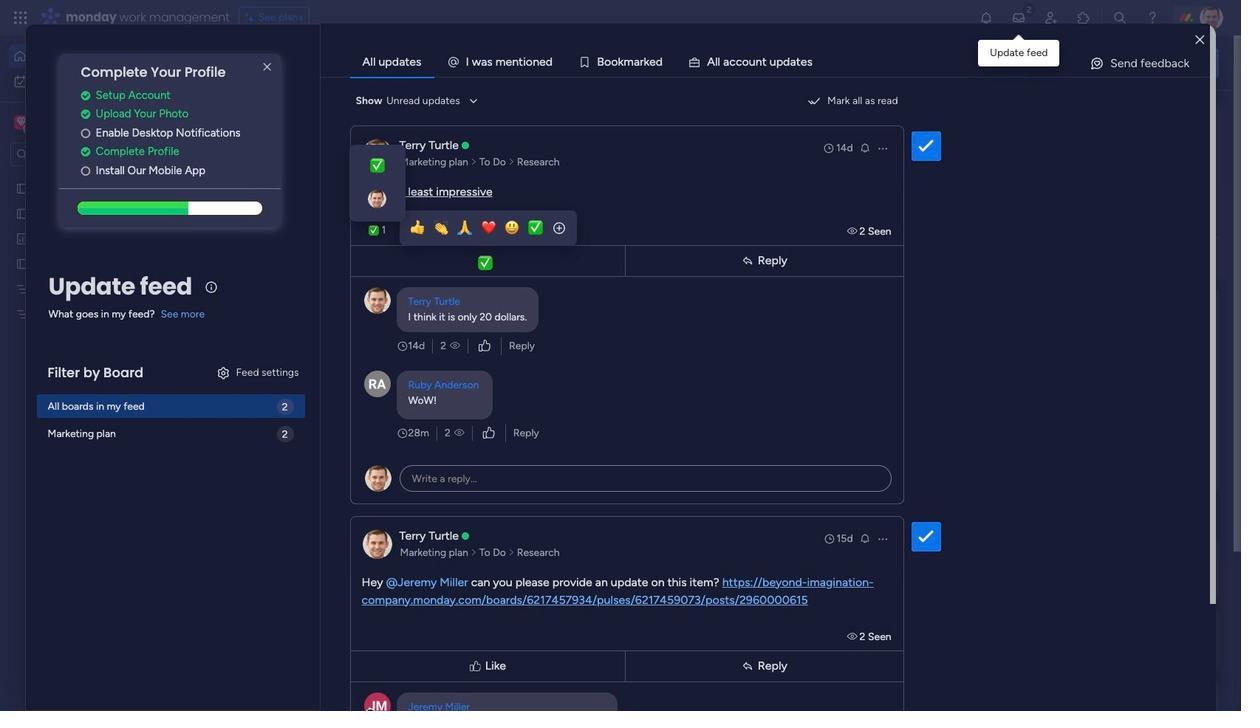 Task type: describe. For each thing, give the bounding box(es) containing it.
1 add to favorites image from the left
[[438, 270, 453, 285]]

1 vertical spatial option
[[9, 69, 180, 93]]

1 check circle image from the top
[[81, 90, 90, 101]]

remove from favorites image
[[438, 451, 453, 466]]

contact sales element
[[998, 680, 1219, 712]]

options image
[[877, 533, 889, 545]]

notifications image
[[979, 10, 994, 25]]

workspace selection element
[[14, 114, 123, 133]]

v2 bolt switch image
[[1125, 55, 1133, 71]]

Search in workspace field
[[31, 146, 123, 163]]

slider arrow image
[[471, 155, 477, 170]]

give feedback image
[[1090, 56, 1105, 71]]

help center element
[[998, 610, 1219, 669]]

help image
[[1145, 10, 1160, 25]]

1 workspace image from the left
[[14, 115, 29, 131]]

templates image image
[[1011, 297, 1206, 399]]

select product image
[[13, 10, 28, 25]]

terry turtle image
[[1200, 6, 1224, 30]]

0 vertical spatial option
[[9, 44, 180, 68]]

2 vertical spatial option
[[0, 175, 188, 178]]

reminder image
[[859, 142, 871, 153]]

v2 like image
[[483, 425, 495, 442]]

quick search results list box
[[228, 138, 962, 515]]

public dashboard image
[[16, 231, 30, 245]]



Task type: vqa. For each thing, say whether or not it's contained in the screenshot.
topmost option
yes



Task type: locate. For each thing, give the bounding box(es) containing it.
close image
[[1196, 34, 1205, 45]]

slider arrow image
[[508, 155, 515, 170], [471, 546, 477, 561], [508, 546, 515, 561]]

2 element
[[377, 556, 395, 574]]

v2 seen image
[[847, 225, 860, 238], [450, 339, 460, 354], [454, 426, 465, 441], [847, 631, 860, 643]]

add to favorites image
[[438, 270, 453, 285], [680, 270, 695, 285]]

option
[[9, 44, 180, 68], [9, 69, 180, 93], [0, 175, 188, 178]]

0 vertical spatial check circle image
[[81, 90, 90, 101]]

workspace image
[[14, 115, 29, 131], [16, 115, 26, 131]]

search everything image
[[1113, 10, 1128, 25]]

invite members image
[[1044, 10, 1059, 25]]

tab list
[[350, 47, 1211, 77]]

update feed image
[[1012, 10, 1026, 25]]

check circle image up workspace selection element
[[81, 90, 90, 101]]

dapulse x slim image
[[258, 58, 276, 76]]

list box
[[0, 173, 188, 526]]

public board image
[[730, 270, 746, 286]]

slider arrow image for reminder icon
[[508, 155, 515, 170]]

check circle image up circle o image
[[81, 109, 90, 120]]

1 vertical spatial check circle image
[[81, 109, 90, 120]]

check circle image
[[81, 90, 90, 101], [81, 109, 90, 120]]

1 horizontal spatial add to favorites image
[[680, 270, 695, 285]]

dapulse x slim image
[[1197, 107, 1215, 125]]

2 image
[[1023, 1, 1036, 17]]

see plans image
[[245, 10, 258, 26]]

v2 user feedback image
[[1010, 55, 1021, 71]]

2 workspace image from the left
[[16, 115, 26, 131]]

public board image
[[16, 181, 30, 195], [16, 206, 30, 220], [16, 256, 30, 270], [488, 270, 505, 286]]

options image
[[877, 142, 889, 154]]

check circle image
[[81, 147, 90, 158]]

monday marketplace image
[[1077, 10, 1091, 25]]

close recently visited image
[[228, 120, 246, 138]]

circle o image
[[81, 165, 90, 176]]

slider arrow image for reminder image
[[508, 546, 515, 561]]

2 add to favorites image from the left
[[680, 270, 695, 285]]

2 check circle image from the top
[[81, 109, 90, 120]]

0 horizontal spatial add to favorites image
[[438, 270, 453, 285]]

getting started element
[[998, 539, 1219, 598]]

reminder image
[[859, 532, 871, 544]]

v2 like image
[[479, 338, 491, 354]]

circle o image
[[81, 128, 90, 139]]

tab
[[350, 47, 434, 77]]



